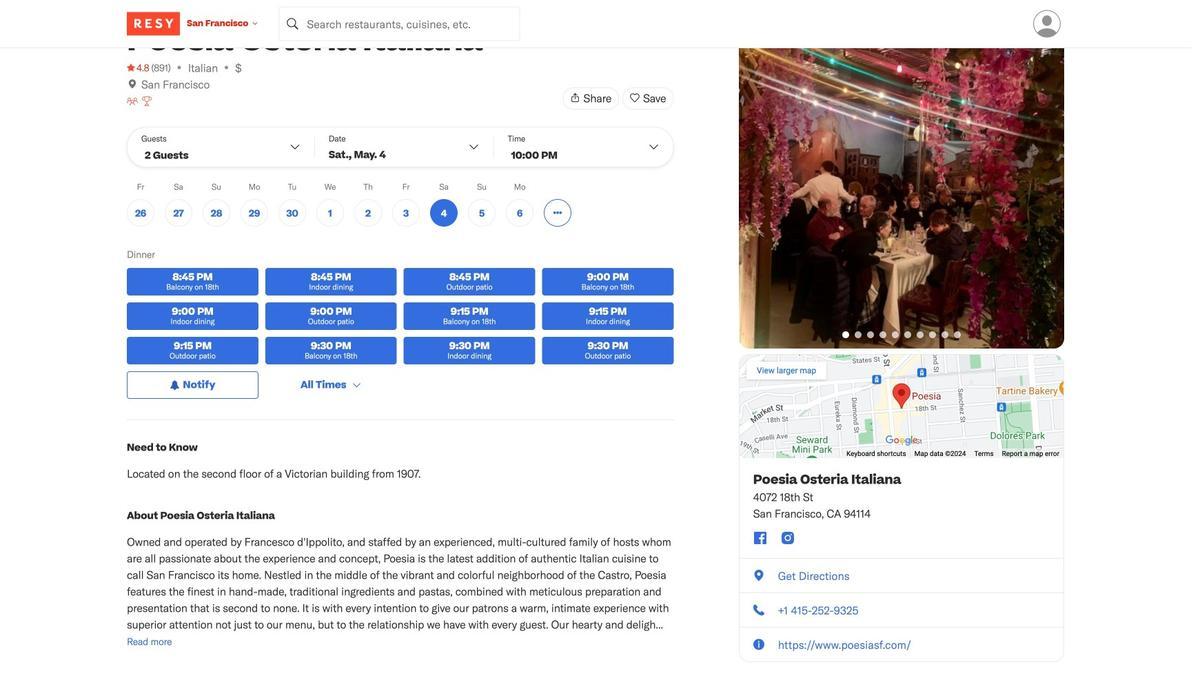 Task type: describe. For each thing, give the bounding box(es) containing it.
4.8 out of 5 stars image
[[127, 61, 149, 74]]

Search restaurants, cuisines, etc. text field
[[279, 7, 520, 41]]

891 reviews element
[[151, 61, 171, 74]]



Task type: locate. For each thing, give the bounding box(es) containing it.
None field
[[279, 7, 520, 41]]



Task type: vqa. For each thing, say whether or not it's contained in the screenshot.
Add DIEGO to favorites Checkbox
no



